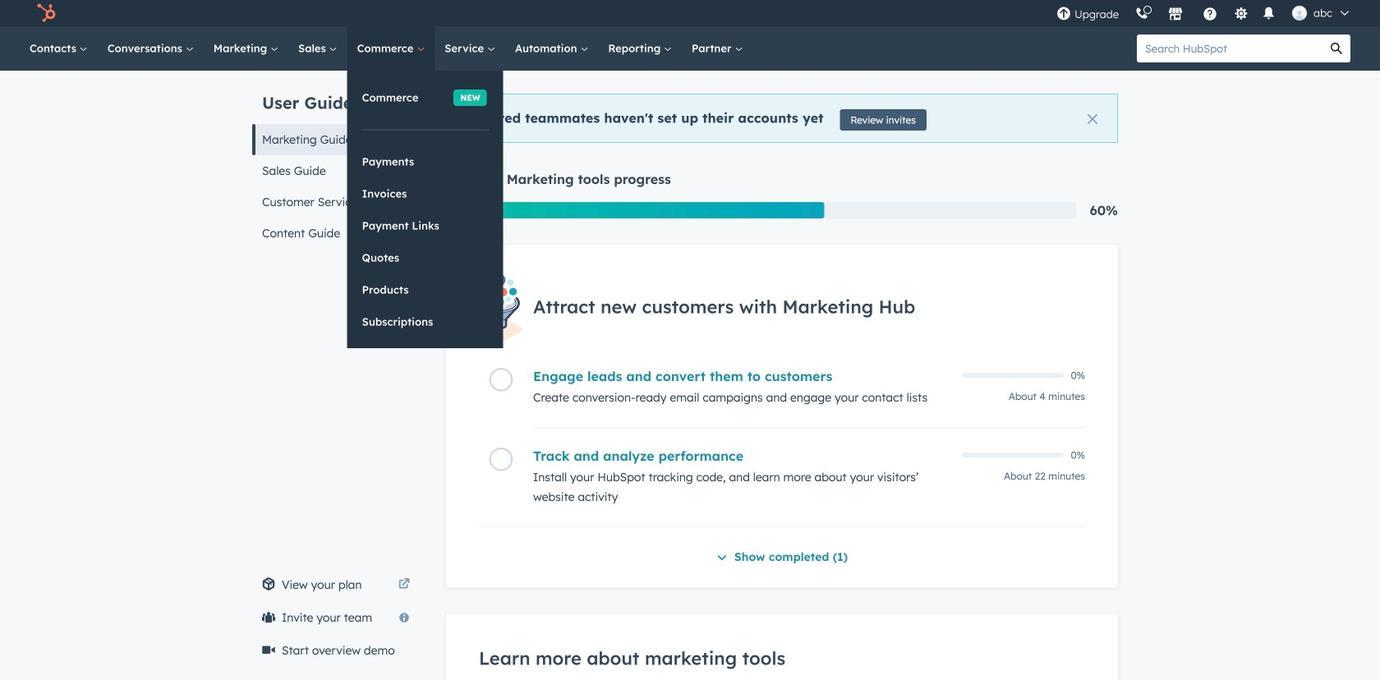 Task type: locate. For each thing, give the bounding box(es) containing it.
menu
[[1048, 0, 1361, 26]]

marketplaces image
[[1168, 7, 1183, 22]]

progress bar
[[446, 202, 824, 219]]

close image
[[1088, 114, 1098, 124]]

link opens in a new window image
[[398, 575, 410, 595]]

Search HubSpot search field
[[1137, 35, 1323, 62]]

alert
[[446, 94, 1118, 143]]



Task type: vqa. For each thing, say whether or not it's contained in the screenshot.
Press to sort. image
no



Task type: describe. For each thing, give the bounding box(es) containing it.
link opens in a new window image
[[398, 579, 410, 591]]

user guides element
[[252, 71, 420, 249]]

garebear orlando image
[[1292, 6, 1307, 21]]

commerce menu
[[347, 71, 503, 348]]



